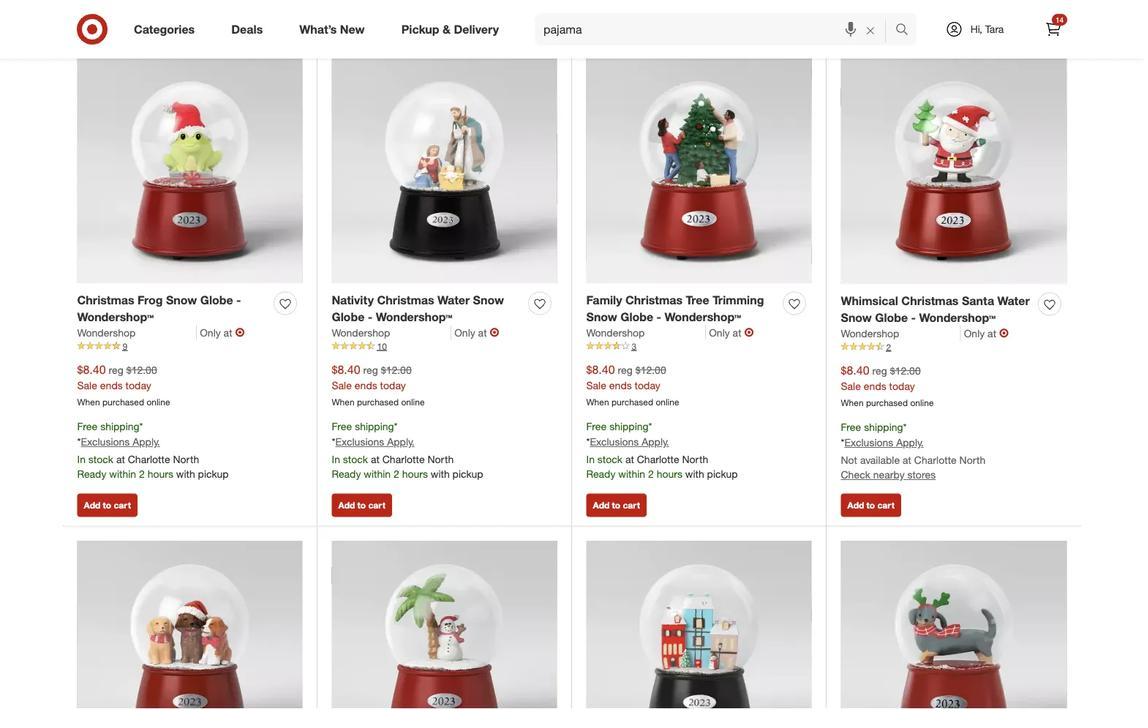 Task type: vqa. For each thing, say whether or not it's contained in the screenshot.
Wireless inside SHOP ALL BEATS BEATS STUDIO PRO BLUETOOTH WIRELESS HEADPHONES - DEEP BROWN
no



Task type: describe. For each thing, give the bounding box(es) containing it.
globe inside nativity christmas water snow globe - wondershop™
[[332, 310, 365, 324]]

within for globe
[[619, 468, 646, 481]]

free for whimsical christmas santa water snow globe - wondershop™
[[841, 421, 862, 434]]

¬ for nativity christmas water snow globe - wondershop™
[[490, 326, 500, 340]]

wondershop link for nativity
[[332, 326, 452, 340]]

what's
[[300, 22, 337, 36]]

wondershop link for whimsical
[[841, 326, 962, 341]]

reg for family christmas tree trimming snow globe - wondershop™
[[618, 364, 633, 377]]

only at ¬ for snow
[[455, 326, 500, 340]]

shipping for family christmas tree trimming snow globe - wondershop™
[[610, 421, 649, 434]]

new
[[340, 22, 365, 36]]

sale for christmas frog snow globe - wondershop™
[[77, 379, 97, 392]]

10 link
[[332, 340, 557, 353]]

nativity
[[332, 293, 374, 308]]

ends for nativity christmas water snow globe - wondershop™
[[355, 379, 378, 392]]

wondershop for whimsical christmas santa water snow globe - wondershop™
[[841, 327, 900, 340]]

check nearby stores button
[[841, 468, 936, 483]]

apply. for whimsical
[[897, 437, 924, 450]]

north for whimsical christmas santa water snow globe - wondershop™
[[960, 454, 986, 467]]

family christmas tree trimming snow globe - wondershop™
[[587, 293, 765, 324]]

charlotte for water
[[383, 454, 425, 466]]

reg for christmas frog snow globe - wondershop™
[[109, 364, 124, 377]]

$8.40 reg $12.00 sale ends today when purchased online for nativity christmas water snow globe - wondershop™
[[332, 363, 425, 408]]

ends for christmas frog snow globe - wondershop™
[[100, 379, 123, 392]]

$8.40 for christmas frog snow globe - wondershop™
[[77, 363, 106, 377]]

ready for family christmas tree trimming snow globe - wondershop™
[[587, 468, 616, 481]]

available
[[861, 454, 901, 467]]

reg for whimsical christmas santa water snow globe - wondershop™
[[873, 365, 888, 377]]

- inside whimsical christmas santa water snow globe - wondershop™
[[912, 311, 917, 325]]

9
[[123, 341, 128, 352]]

sale for family christmas tree trimming snow globe - wondershop™
[[587, 379, 607, 392]]

with for wondershop™
[[176, 468, 195, 481]]

deals
[[231, 22, 263, 36]]

purchased for christmas frog snow globe - wondershop™
[[102, 397, 144, 408]]

north for christmas frog snow globe - wondershop™
[[173, 454, 199, 466]]

tree
[[686, 293, 710, 308]]

tara
[[986, 23, 1005, 36]]

ready for christmas frog snow globe - wondershop™
[[77, 468, 106, 481]]

¬ for family christmas tree trimming snow globe - wondershop™
[[745, 326, 754, 340]]

2 for christmas frog snow globe - wondershop™
[[139, 468, 145, 481]]

- inside family christmas tree trimming snow globe - wondershop™
[[657, 310, 662, 324]]

purchased for family christmas tree trimming snow globe - wondershop™
[[612, 397, 654, 408]]

$12.00 for family
[[636, 364, 667, 377]]

only at ¬ for trimming
[[710, 326, 754, 340]]

today for christmas
[[126, 379, 151, 392]]

exclusions apply. link for whimsical christmas santa water snow globe - wondershop™
[[845, 437, 924, 450]]

ends for whimsical christmas santa water snow globe - wondershop™
[[864, 380, 887, 393]]

in for nativity christmas water snow globe - wondershop™
[[332, 454, 340, 466]]

nearby
[[874, 469, 905, 482]]

at inside free shipping * * exclusions apply. not available at charlotte north check nearby stores
[[903, 454, 912, 467]]

frog
[[138, 293, 163, 308]]

hi,
[[971, 23, 983, 36]]

wondershop link for family
[[587, 326, 707, 340]]

exclusions apply. link for christmas frog snow globe - wondershop™
[[81, 436, 160, 449]]

online for santa
[[911, 397, 934, 408]]

check
[[841, 469, 871, 482]]

charlotte for tree
[[637, 454, 680, 466]]

hours for globe
[[657, 468, 683, 481]]

exclusions for whimsical christmas santa water snow globe - wondershop™
[[845, 437, 894, 450]]

only for tree
[[710, 326, 730, 339]]

christmas frog snow globe - wondershop™
[[77, 293, 241, 324]]

charlotte for snow
[[128, 454, 170, 466]]

wondershop for family christmas tree trimming snow globe - wondershop™
[[587, 326, 645, 339]]

snow inside family christmas tree trimming snow globe - wondershop™
[[587, 310, 618, 324]]

wondershop for christmas frog snow globe - wondershop™
[[77, 326, 136, 339]]

purchased for nativity christmas water snow globe - wondershop™
[[357, 397, 399, 408]]

whimsical
[[841, 294, 899, 308]]

exclusions apply. link for nativity christmas water snow globe - wondershop™
[[336, 436, 415, 449]]

pickup
[[402, 22, 440, 36]]

$8.40 for whimsical christmas santa water snow globe - wondershop™
[[841, 363, 870, 378]]

search button
[[889, 13, 925, 48]]

snow inside whimsical christmas santa water snow globe - wondershop™
[[841, 311, 872, 325]]

shipping for nativity christmas water snow globe - wondershop™
[[355, 421, 394, 434]]

snow inside nativity christmas water snow globe - wondershop™
[[473, 293, 504, 308]]

&
[[443, 22, 451, 36]]

free for family christmas tree trimming snow globe - wondershop™
[[587, 421, 607, 434]]

reg for nativity christmas water snow globe - wondershop™
[[363, 364, 378, 377]]

free shipping * * exclusions apply. in stock at  charlotte north ready within 2 hours with pickup for -
[[332, 421, 484, 481]]

family
[[587, 293, 623, 308]]

wondershop™ inside nativity christmas water snow globe - wondershop™
[[376, 310, 453, 324]]

within for wondershop™
[[109, 468, 136, 481]]

when for christmas frog snow globe - wondershop™
[[77, 397, 100, 408]]

What can we help you find? suggestions appear below search field
[[535, 13, 900, 45]]

$8.40 for nativity christmas water snow globe - wondershop™
[[332, 363, 361, 377]]

stock for globe
[[598, 454, 623, 466]]

stores
[[908, 469, 936, 482]]

$8.40 reg $12.00 sale ends today when purchased online for christmas frog snow globe - wondershop™
[[77, 363, 170, 408]]

free for nativity christmas water snow globe - wondershop™
[[332, 421, 352, 434]]

christmas for family
[[626, 293, 683, 308]]

free for christmas frog snow globe - wondershop™
[[77, 421, 98, 434]]

only for santa
[[965, 327, 986, 340]]

shipping for christmas frog snow globe - wondershop™
[[100, 421, 140, 434]]

today for family
[[635, 379, 661, 392]]

globe inside christmas frog snow globe - wondershop™
[[200, 293, 233, 308]]

christmas inside christmas frog snow globe - wondershop™
[[77, 293, 134, 308]]

- inside nativity christmas water snow globe - wondershop™
[[368, 310, 373, 324]]

shipping for whimsical christmas santa water snow globe - wondershop™
[[865, 421, 904, 434]]



Task type: locate. For each thing, give the bounding box(es) containing it.
$8.40 reg $12.00 sale ends today when purchased online for whimsical christmas santa water snow globe - wondershop™
[[841, 363, 934, 408]]

christmas
[[77, 293, 134, 308], [377, 293, 435, 308], [626, 293, 683, 308], [902, 294, 959, 308]]

- up 3 link on the right
[[657, 310, 662, 324]]

globe inside whimsical christmas santa water snow globe - wondershop™
[[876, 311, 909, 325]]

within for -
[[364, 468, 391, 481]]

2 horizontal spatial free shipping * * exclusions apply. in stock at  charlotte north ready within 2 hours with pickup
[[587, 421, 738, 481]]

within
[[109, 468, 136, 481], [364, 468, 391, 481], [619, 468, 646, 481]]

snow right frog on the left
[[166, 293, 197, 308]]

to
[[103, 17, 111, 28], [358, 17, 366, 28], [867, 17, 876, 28], [103, 500, 111, 511], [358, 500, 366, 511], [612, 500, 621, 511], [867, 500, 876, 511]]

globe up 9 "link"
[[200, 293, 233, 308]]

- up 9 "link"
[[237, 293, 241, 308]]

add
[[84, 17, 100, 28], [339, 17, 355, 28], [848, 17, 865, 28], [84, 500, 100, 511], [339, 500, 355, 511], [593, 500, 610, 511], [848, 500, 865, 511]]

purchased down 9
[[102, 397, 144, 408]]

trimming
[[713, 293, 765, 308]]

christmas inside nativity christmas water snow globe - wondershop™
[[377, 293, 435, 308]]

$8.40 reg $12.00 sale ends today when purchased online down 9
[[77, 363, 170, 408]]

only at ¬ down santa
[[965, 326, 1010, 341]]

delivery
[[454, 22, 499, 36]]

add to cart
[[84, 17, 131, 28], [339, 17, 386, 28], [848, 17, 895, 28], [84, 500, 131, 511], [339, 500, 386, 511], [593, 500, 640, 511], [848, 500, 895, 511]]

purchased up free shipping * * exclusions apply. not available at charlotte north check nearby stores
[[867, 397, 909, 408]]

wondershop™ down santa
[[920, 311, 997, 325]]

only at ¬ up 9 "link"
[[200, 326, 245, 340]]

$8.40
[[77, 363, 106, 377], [332, 363, 361, 377], [587, 363, 615, 377], [841, 363, 870, 378]]

only up 9 "link"
[[200, 326, 221, 339]]

¬ up 9 "link"
[[235, 326, 245, 340]]

what's new
[[300, 22, 365, 36]]

only at ¬
[[200, 326, 245, 340], [455, 326, 500, 340], [710, 326, 754, 340], [965, 326, 1010, 341]]

wondershop™ inside family christmas tree trimming snow globe - wondershop™
[[665, 310, 742, 324]]

purchased for whimsical christmas santa water snow globe - wondershop™
[[867, 397, 909, 408]]

water inside whimsical christmas santa water snow globe - wondershop™
[[998, 294, 1030, 308]]

whimsical christmas santa water snow globe - wondershop™
[[841, 294, 1030, 325]]

pickup & delivery
[[402, 22, 499, 36]]

free inside free shipping * * exclusions apply. not available at charlotte north check nearby stores
[[841, 421, 862, 434]]

hours
[[148, 468, 173, 481], [402, 468, 428, 481], [657, 468, 683, 481]]

globe inside family christmas tree trimming snow globe - wondershop™
[[621, 310, 654, 324]]

2
[[887, 342, 892, 353], [139, 468, 145, 481], [394, 468, 400, 481], [649, 468, 654, 481]]

sale for nativity christmas water snow globe - wondershop™
[[332, 379, 352, 392]]

online for water
[[401, 397, 425, 408]]

apply. for family
[[642, 436, 670, 449]]

$12.00 down 2 link
[[891, 365, 921, 377]]

2 with from the left
[[431, 468, 450, 481]]

with for -
[[431, 468, 450, 481]]

ends
[[100, 379, 123, 392], [355, 379, 378, 392], [610, 379, 632, 392], [864, 380, 887, 393]]

3 with from the left
[[686, 468, 705, 481]]

free
[[77, 421, 98, 434], [332, 421, 352, 434], [587, 421, 607, 434], [841, 421, 862, 434]]

only
[[200, 326, 221, 339], [455, 326, 476, 339], [710, 326, 730, 339], [965, 327, 986, 340]]

exclusions apply. link
[[81, 436, 160, 449], [336, 436, 415, 449], [590, 436, 670, 449], [845, 437, 924, 450]]

water
[[438, 293, 470, 308], [998, 294, 1030, 308]]

today down 9
[[126, 379, 151, 392]]

snow
[[166, 293, 197, 308], [473, 293, 504, 308], [587, 310, 618, 324], [841, 311, 872, 325]]

ready for nativity christmas water snow globe - wondershop™
[[332, 468, 361, 481]]

2 horizontal spatial pickup
[[708, 468, 738, 481]]

¬ up 10 link on the top of page
[[490, 326, 500, 340]]

1 horizontal spatial within
[[364, 468, 391, 481]]

christmas dogs snow globe - wondershop™ image
[[77, 541, 303, 709], [77, 541, 303, 709]]

free shipping * * exclusions apply. not available at charlotte north check nearby stores
[[841, 421, 986, 482]]

exclusions
[[81, 436, 130, 449], [336, 436, 385, 449], [590, 436, 639, 449], [845, 437, 894, 450]]

wondershop up 9
[[77, 326, 136, 339]]

free shipping * * exclusions apply. in stock at  charlotte north ready within 2 hours with pickup
[[77, 421, 229, 481], [332, 421, 484, 481], [587, 421, 738, 481]]

wondershop link up 3
[[587, 326, 707, 340]]

exclusions for christmas frog snow globe - wondershop™
[[81, 436, 130, 449]]

1 horizontal spatial ready
[[332, 468, 361, 481]]

christmas left frog on the left
[[77, 293, 134, 308]]

¬ for whimsical christmas santa water snow globe - wondershop™
[[1000, 326, 1010, 341]]

free shipping * * exclusions apply. in stock at  charlotte north ready within 2 hours with pickup for wondershop™
[[77, 421, 229, 481]]

shipping
[[100, 421, 140, 434], [355, 421, 394, 434], [610, 421, 649, 434], [865, 421, 904, 434]]

reg down whimsical
[[873, 365, 888, 377]]

with
[[176, 468, 195, 481], [431, 468, 450, 481], [686, 468, 705, 481]]

online for snow
[[147, 397, 170, 408]]

online
[[147, 397, 170, 408], [401, 397, 425, 408], [656, 397, 680, 408], [911, 397, 934, 408]]

when for family christmas tree trimming snow globe - wondershop™
[[587, 397, 610, 408]]

in for christmas frog snow globe - wondershop™
[[77, 454, 86, 466]]

1 hours from the left
[[148, 468, 173, 481]]

snow down whimsical
[[841, 311, 872, 325]]

globe
[[200, 293, 233, 308], [332, 310, 365, 324], [621, 310, 654, 324], [876, 311, 909, 325]]

wondershop up 10
[[332, 326, 390, 339]]

exclusions apply. link for family christmas tree trimming snow globe - wondershop™
[[590, 436, 670, 449]]

2 horizontal spatial ready
[[587, 468, 616, 481]]

pickup
[[198, 468, 229, 481], [453, 468, 484, 481], [708, 468, 738, 481]]

2 horizontal spatial with
[[686, 468, 705, 481]]

0 horizontal spatial hours
[[148, 468, 173, 481]]

reg down 9
[[109, 364, 124, 377]]

3 free shipping * * exclusions apply. in stock at  charlotte north ready within 2 hours with pickup from the left
[[587, 421, 738, 481]]

north
[[173, 454, 199, 466], [428, 454, 454, 466], [683, 454, 709, 466], [960, 454, 986, 467]]

only up 3 link on the right
[[710, 326, 730, 339]]

categories link
[[122, 13, 213, 45]]

with for globe
[[686, 468, 705, 481]]

deals link
[[219, 13, 281, 45]]

wondershop™ inside whimsical christmas santa water snow globe - wondershop™
[[920, 311, 997, 325]]

charlotte for santa
[[915, 454, 957, 467]]

north for nativity christmas water snow globe - wondershop™
[[428, 454, 454, 466]]

2 pickup from the left
[[453, 468, 484, 481]]

stock for -
[[343, 454, 368, 466]]

2 link
[[841, 341, 1068, 354]]

wondershop link for christmas
[[77, 326, 197, 340]]

$8.40 reg $12.00 sale ends today when purchased online for family christmas tree trimming snow globe - wondershop™
[[587, 363, 680, 408]]

1 pickup from the left
[[198, 468, 229, 481]]

shipping inside free shipping * * exclusions apply. not available at charlotte north check nearby stores
[[865, 421, 904, 434]]

christmas left santa
[[902, 294, 959, 308]]

nativity christmas water snow globe - wondershop™
[[332, 293, 504, 324]]

wondershop link up 9
[[77, 326, 197, 340]]

add to cart button
[[77, 11, 138, 35], [332, 11, 392, 35], [841, 11, 902, 35], [77, 494, 138, 518], [332, 494, 392, 518], [587, 494, 647, 518], [841, 494, 902, 518]]

online for tree
[[656, 397, 680, 408]]

reg
[[109, 364, 124, 377], [363, 364, 378, 377], [618, 364, 633, 377], [873, 365, 888, 377]]

0 horizontal spatial with
[[176, 468, 195, 481]]

3 in from the left
[[587, 454, 595, 466]]

purchased down 3
[[612, 397, 654, 408]]

2 hours from the left
[[402, 468, 428, 481]]

2 in from the left
[[332, 454, 340, 466]]

1 within from the left
[[109, 468, 136, 481]]

online down 10 link on the top of page
[[401, 397, 425, 408]]

14
[[1056, 15, 1064, 24]]

purchased
[[102, 397, 144, 408], [357, 397, 399, 408], [612, 397, 654, 408], [867, 397, 909, 408]]

family christmas tree trimming snow globe - wondershop™ image
[[587, 58, 812, 284], [587, 58, 812, 284]]

globe down whimsical
[[876, 311, 909, 325]]

wondershop link up 10
[[332, 326, 452, 340]]

0 horizontal spatial pickup
[[198, 468, 229, 481]]

$12.00 for nativity
[[381, 364, 412, 377]]

only for water
[[455, 326, 476, 339]]

sale
[[77, 379, 97, 392], [332, 379, 352, 392], [587, 379, 607, 392], [841, 380, 862, 393]]

2 for nativity christmas water snow globe - wondershop™
[[394, 468, 400, 481]]

christmas for nativity
[[377, 293, 435, 308]]

today for whimsical
[[890, 380, 916, 393]]

globe down nativity
[[332, 310, 365, 324]]

$12.00 down 3
[[636, 364, 667, 377]]

wondershop™ down tree
[[665, 310, 742, 324]]

wondershop down whimsical
[[841, 327, 900, 340]]

1 ready from the left
[[77, 468, 106, 481]]

charlotte
[[128, 454, 170, 466], [383, 454, 425, 466], [637, 454, 680, 466], [915, 454, 957, 467]]

when
[[77, 397, 100, 408], [332, 397, 355, 408], [587, 397, 610, 408], [841, 397, 864, 408]]

only at ¬ down trimming
[[710, 326, 754, 340]]

hours for wondershop™
[[148, 468, 173, 481]]

only at ¬ for water
[[965, 326, 1010, 341]]

¬ up 2 link
[[1000, 326, 1010, 341]]

reg down 10
[[363, 364, 378, 377]]

wondershop™ up 9
[[77, 310, 154, 324]]

$12.00 for christmas
[[126, 364, 157, 377]]

purchased down 10
[[357, 397, 399, 408]]

2 inside 2 link
[[887, 342, 892, 353]]

exclusions for nativity christmas water snow globe - wondershop™
[[336, 436, 385, 449]]

1 horizontal spatial water
[[998, 294, 1030, 308]]

10
[[377, 341, 387, 352]]

water right santa
[[998, 294, 1030, 308]]

3 within from the left
[[619, 468, 646, 481]]

2 free shipping * * exclusions apply. in stock at  charlotte north ready within 2 hours with pickup from the left
[[332, 421, 484, 481]]

free shipping * * exclusions apply. in stock at  charlotte north ready within 2 hours with pickup for globe
[[587, 421, 738, 481]]

$8.40 reg $12.00 sale ends today when purchased online up free shipping * * exclusions apply. not available at charlotte north check nearby stores
[[841, 363, 934, 408]]

only up 10 link on the top of page
[[455, 326, 476, 339]]

pickup for christmas frog snow globe - wondershop™
[[198, 468, 229, 481]]

christmas inside whimsical christmas santa water snow globe - wondershop™
[[902, 294, 959, 308]]

charlotte inside free shipping * * exclusions apply. not available at charlotte north check nearby stores
[[915, 454, 957, 467]]

¬ for christmas frog snow globe - wondershop™
[[235, 326, 245, 340]]

family christmas tree trimming snow globe - wondershop™ link
[[587, 292, 778, 326]]

3 ready from the left
[[587, 468, 616, 481]]

2 horizontal spatial hours
[[657, 468, 683, 481]]

apply. for nativity
[[387, 436, 415, 449]]

wondershop™
[[77, 310, 154, 324], [376, 310, 453, 324], [665, 310, 742, 324], [920, 311, 997, 325]]

whimsical christmas santa water snow globe - wondershop™ link
[[841, 293, 1033, 326]]

water up 10 link on the top of page
[[438, 293, 470, 308]]

online down 3 link on the right
[[656, 397, 680, 408]]

wondershop for nativity christmas water snow globe - wondershop™
[[332, 326, 390, 339]]

- up 2 link
[[912, 311, 917, 325]]

snow down "family"
[[587, 310, 618, 324]]

$8.40 reg $12.00 sale ends today when purchased online
[[77, 363, 170, 408], [332, 363, 425, 408], [587, 363, 680, 408], [841, 363, 934, 408]]

wondershop™ up 10 link on the top of page
[[376, 310, 453, 324]]

0 horizontal spatial ready
[[77, 468, 106, 481]]

$12.00 down 10
[[381, 364, 412, 377]]

3 pickup from the left
[[708, 468, 738, 481]]

¬ down trimming
[[745, 326, 754, 340]]

nativity christmas water snow globe - wondershop™ image
[[332, 58, 557, 284], [332, 58, 557, 284]]

when for whimsical christmas santa water snow globe - wondershop™
[[841, 397, 864, 408]]

1 with from the left
[[176, 468, 195, 481]]

hi, tara
[[971, 23, 1005, 36]]

¬
[[235, 326, 245, 340], [490, 326, 500, 340], [745, 326, 754, 340], [1000, 326, 1010, 341]]

1 horizontal spatial hours
[[402, 468, 428, 481]]

only for snow
[[200, 326, 221, 339]]

stock
[[88, 454, 113, 466], [343, 454, 368, 466], [598, 454, 623, 466]]

0 horizontal spatial water
[[438, 293, 470, 308]]

dachshund reindeer christmas snow globe - wondershop™ image
[[841, 541, 1068, 709], [841, 541, 1068, 709]]

only up 2 link
[[965, 327, 986, 340]]

0 horizontal spatial stock
[[88, 454, 113, 466]]

$8.40 reg $12.00 sale ends today when purchased online down 10
[[332, 363, 425, 408]]

water inside nativity christmas water snow globe - wondershop™
[[438, 293, 470, 308]]

2 horizontal spatial in
[[587, 454, 595, 466]]

pickup & delivery link
[[389, 13, 518, 45]]

wondershop™ inside christmas frog snow globe - wondershop™
[[77, 310, 154, 324]]

at
[[224, 326, 232, 339], [478, 326, 487, 339], [733, 326, 742, 339], [988, 327, 997, 340], [116, 454, 125, 466], [371, 454, 380, 466], [626, 454, 635, 466], [903, 454, 912, 467]]

christmas village snow globe - wondershop™ image
[[587, 541, 812, 709], [587, 541, 812, 709]]

cart
[[114, 17, 131, 28], [369, 17, 386, 28], [878, 17, 895, 28], [114, 500, 131, 511], [369, 500, 386, 511], [623, 500, 640, 511], [878, 500, 895, 511]]

wondershop link down whimsical christmas santa water snow globe - wondershop™ on the right
[[841, 326, 962, 341]]

3 link
[[587, 340, 812, 353]]

online up free shipping * * exclusions apply. not available at charlotte north check nearby stores
[[911, 397, 934, 408]]

-
[[237, 293, 241, 308], [368, 310, 373, 324], [657, 310, 662, 324], [912, 311, 917, 325]]

1 horizontal spatial pickup
[[453, 468, 484, 481]]

not
[[841, 454, 858, 467]]

1 horizontal spatial in
[[332, 454, 340, 466]]

2 ready from the left
[[332, 468, 361, 481]]

reg down 3
[[618, 364, 633, 377]]

$8.40 reg $12.00 sale ends today when purchased online down 3
[[587, 363, 680, 408]]

hours for -
[[402, 468, 428, 481]]

1 horizontal spatial with
[[431, 468, 450, 481]]

2 stock from the left
[[343, 454, 368, 466]]

1 stock from the left
[[88, 454, 113, 466]]

today
[[126, 379, 151, 392], [380, 379, 406, 392], [635, 379, 661, 392], [890, 380, 916, 393]]

whimsical christmas santa water snow globe - wondershop™ image
[[841, 58, 1068, 285], [841, 58, 1068, 285]]

0 horizontal spatial within
[[109, 468, 136, 481]]

2 within from the left
[[364, 468, 391, 481]]

globe up 3
[[621, 310, 654, 324]]

exclusions for family christmas tree trimming snow globe - wondershop™
[[590, 436, 639, 449]]

only at ¬ for globe
[[200, 326, 245, 340]]

$12.00 down 9
[[126, 364, 157, 377]]

in for family christmas tree trimming snow globe - wondershop™
[[587, 454, 595, 466]]

today down 10
[[380, 379, 406, 392]]

2 horizontal spatial stock
[[598, 454, 623, 466]]

north for family christmas tree trimming snow globe - wondershop™
[[683, 454, 709, 466]]

pickup for nativity christmas water snow globe - wondershop™
[[453, 468, 484, 481]]

pickup for family christmas tree trimming snow globe - wondershop™
[[708, 468, 738, 481]]

today down 3
[[635, 379, 661, 392]]

3 stock from the left
[[598, 454, 623, 466]]

santa
[[963, 294, 995, 308]]

2 for family christmas tree trimming snow globe - wondershop™
[[649, 468, 654, 481]]

0 horizontal spatial in
[[77, 454, 86, 466]]

beach christmas snowman snow globe - wondershop™ image
[[332, 541, 557, 709], [332, 541, 557, 709]]

ends for family christmas tree trimming snow globe - wondershop™
[[610, 379, 632, 392]]

9 link
[[77, 340, 303, 353]]

wondershop up 3
[[587, 326, 645, 339]]

christmas inside family christmas tree trimming snow globe - wondershop™
[[626, 293, 683, 308]]

christmas up 10
[[377, 293, 435, 308]]

search
[[889, 23, 925, 38]]

14 link
[[1038, 13, 1070, 45]]

1 free shipping * * exclusions apply. in stock at  charlotte north ready within 2 hours with pickup from the left
[[77, 421, 229, 481]]

sale for whimsical christmas santa water snow globe - wondershop™
[[841, 380, 862, 393]]

nativity christmas water snow globe - wondershop™ link
[[332, 292, 523, 326]]

christmas for whimsical
[[902, 294, 959, 308]]

$8.40 for family christmas tree trimming snow globe - wondershop™
[[587, 363, 615, 377]]

1 horizontal spatial free shipping * * exclusions apply. in stock at  charlotte north ready within 2 hours with pickup
[[332, 421, 484, 481]]

ready
[[77, 468, 106, 481], [332, 468, 361, 481], [587, 468, 616, 481]]

apply.
[[133, 436, 160, 449], [387, 436, 415, 449], [642, 436, 670, 449], [897, 437, 924, 450]]

$12.00
[[126, 364, 157, 377], [381, 364, 412, 377], [636, 364, 667, 377], [891, 365, 921, 377]]

when for nativity christmas water snow globe - wondershop™
[[332, 397, 355, 408]]

what's new link
[[287, 13, 383, 45]]

$12.00 for whimsical
[[891, 365, 921, 377]]

christmas frog snow globe - wondershop™ link
[[77, 292, 268, 326]]

- down nativity
[[368, 310, 373, 324]]

categories
[[134, 22, 195, 36]]

3
[[632, 341, 637, 352]]

1 horizontal spatial stock
[[343, 454, 368, 466]]

snow up 10 link on the top of page
[[473, 293, 504, 308]]

only at ¬ up 10 link on the top of page
[[455, 326, 500, 340]]

stock for wondershop™
[[88, 454, 113, 466]]

2 horizontal spatial within
[[619, 468, 646, 481]]

online down 9 "link"
[[147, 397, 170, 408]]

0 horizontal spatial free shipping * * exclusions apply. in stock at  charlotte north ready within 2 hours with pickup
[[77, 421, 229, 481]]

exclusions inside free shipping * * exclusions apply. not available at charlotte north check nearby stores
[[845, 437, 894, 450]]

christmas frog snow globe - wondershop™ image
[[77, 58, 303, 284], [77, 58, 303, 284]]

- inside christmas frog snow globe - wondershop™
[[237, 293, 241, 308]]

snow inside christmas frog snow globe - wondershop™
[[166, 293, 197, 308]]

1 in from the left
[[77, 454, 86, 466]]

wondershop
[[77, 326, 136, 339], [332, 326, 390, 339], [587, 326, 645, 339], [841, 327, 900, 340]]

wondershop link
[[77, 326, 197, 340], [332, 326, 452, 340], [587, 326, 707, 340], [841, 326, 962, 341]]

apply. inside free shipping * * exclusions apply. not available at charlotte north check nearby stores
[[897, 437, 924, 450]]

today down 2 link
[[890, 380, 916, 393]]

3 hours from the left
[[657, 468, 683, 481]]

today for nativity
[[380, 379, 406, 392]]

christmas left tree
[[626, 293, 683, 308]]

north inside free shipping * * exclusions apply. not available at charlotte north check nearby stores
[[960, 454, 986, 467]]

in
[[77, 454, 86, 466], [332, 454, 340, 466], [587, 454, 595, 466]]

*
[[140, 421, 143, 434], [394, 421, 398, 434], [649, 421, 653, 434], [904, 421, 907, 434], [77, 436, 81, 449], [332, 436, 336, 449], [587, 436, 590, 449], [841, 437, 845, 450]]



